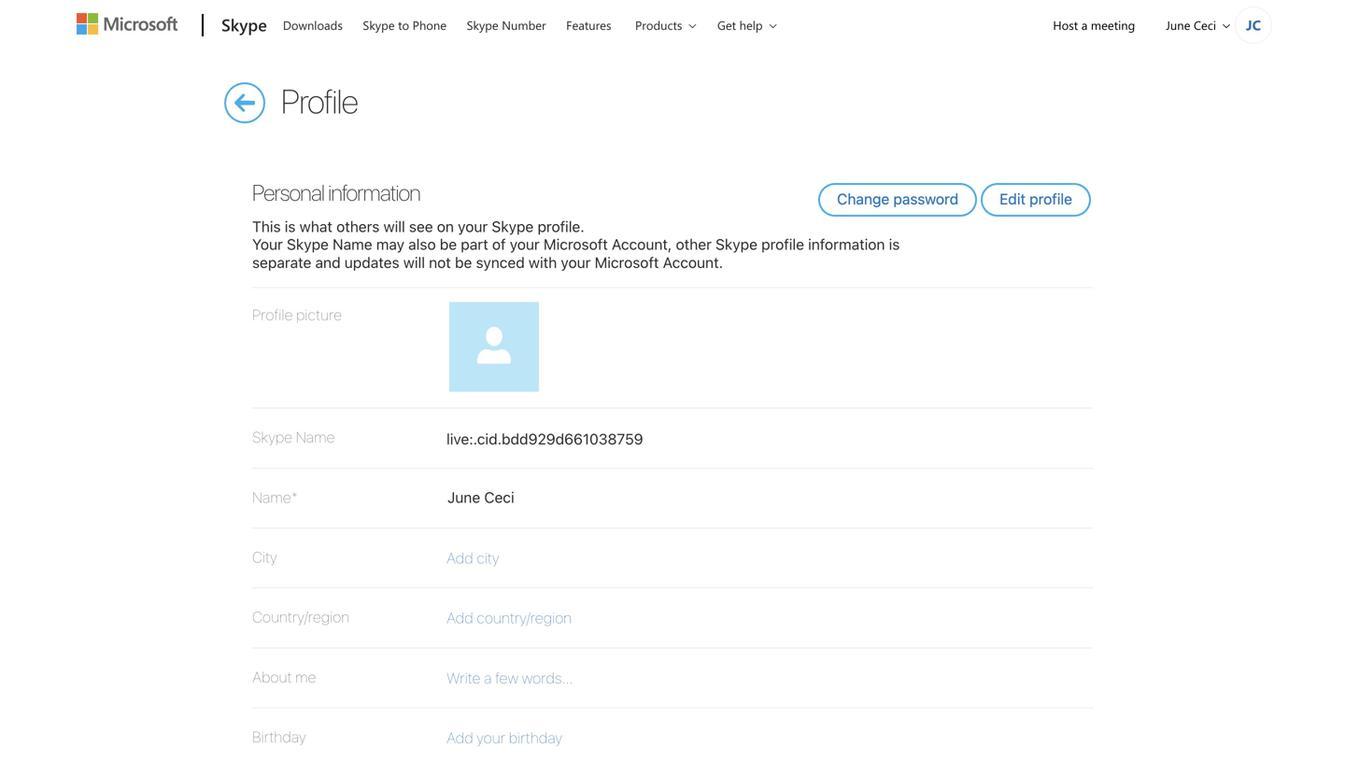 Task type: locate. For each thing, give the bounding box(es) containing it.
features
[[566, 17, 611, 33]]

information
[[328, 179, 420, 206], [808, 236, 885, 253]]

1 horizontal spatial information
[[808, 236, 885, 253]]

0 vertical spatial profile
[[1030, 190, 1073, 208]]

also
[[408, 236, 436, 253]]

see
[[409, 218, 433, 235]]

get
[[717, 17, 736, 33]]

profile
[[281, 81, 358, 121], [252, 306, 293, 324]]

skype left downloads
[[221, 13, 267, 36]]

profile
[[1030, 190, 1073, 208], [762, 236, 804, 253]]

number
[[502, 17, 546, 33]]

Name* text field
[[435, 483, 719, 507]]

2 vertical spatial add
[[447, 729, 473, 747]]

meeting
[[1091, 17, 1135, 33]]

is down change password button
[[889, 236, 900, 253]]

add your birthday link
[[447, 729, 708, 747]]

on
[[437, 218, 454, 235]]

a
[[1082, 17, 1088, 33], [484, 669, 492, 687]]

skype link
[[212, 1, 273, 51]]

your
[[252, 236, 283, 253]]

skype to phone link
[[354, 1, 455, 46]]

add city link
[[447, 549, 708, 567]]

be down on
[[440, 236, 457, 253]]

1 horizontal spatial profile
[[1030, 190, 1073, 208]]

will down "also"
[[403, 254, 425, 271]]

may
[[376, 236, 405, 253]]

is
[[285, 218, 296, 235], [889, 236, 900, 253]]

live:.cid.bdd929d661038759
[[447, 430, 643, 448]]

name up name*
[[296, 428, 335, 446]]

1 horizontal spatial a
[[1082, 17, 1088, 33]]

skype left number
[[467, 17, 499, 33]]

profile for profile
[[281, 81, 358, 121]]

skype to phone
[[363, 17, 447, 33]]

add left the "city"
[[447, 549, 473, 567]]

0 vertical spatial profile
[[281, 81, 358, 121]]

add for add your birthday
[[447, 729, 473, 747]]

add
[[447, 549, 473, 567], [447, 609, 473, 627], [447, 729, 473, 747]]

skype inside skype link
[[221, 13, 267, 36]]

change password
[[837, 190, 959, 208]]

information down change
[[808, 236, 885, 253]]

skype name
[[252, 428, 335, 446]]

skype down what
[[287, 236, 329, 253]]

0 horizontal spatial profile
[[762, 236, 804, 253]]

your up with
[[510, 236, 540, 253]]

skype left to
[[363, 17, 395, 33]]

add for add city
[[447, 549, 473, 567]]

edit profile
[[1000, 190, 1073, 208]]

0 vertical spatial add
[[447, 549, 473, 567]]

0 horizontal spatial a
[[484, 669, 492, 687]]

be down part
[[455, 254, 472, 271]]

june
[[1166, 17, 1191, 33]]

microsoft down profile.
[[544, 236, 608, 253]]

name inside this is what others will see on your skype profile. your skype name may also be part of your microsoft account, other skype profile information is separate and updates will not be synced with your microsoft account.
[[333, 236, 372, 253]]

add down write at left
[[447, 729, 473, 747]]

me
[[295, 668, 316, 686]]

microsoft image
[[77, 13, 178, 35]]

1 vertical spatial profile
[[252, 306, 293, 324]]

downloads link
[[274, 1, 351, 46]]

get help button
[[705, 1, 792, 49]]

words...
[[522, 669, 573, 687]]

is right this
[[285, 218, 296, 235]]

get help
[[717, 17, 763, 33]]

skype
[[221, 13, 267, 36], [363, 17, 395, 33], [467, 17, 499, 33], [492, 218, 534, 235], [287, 236, 329, 253], [716, 236, 758, 253], [252, 428, 293, 446]]

what
[[300, 218, 333, 235]]

a left few
[[484, 669, 492, 687]]

a for host
[[1082, 17, 1088, 33]]

about
[[252, 668, 292, 686]]

part
[[461, 236, 488, 253]]

jc
[[1246, 15, 1261, 34]]

1 vertical spatial add
[[447, 609, 473, 627]]

name
[[333, 236, 372, 253], [296, 428, 335, 446]]

june ceci
[[1166, 17, 1216, 33]]

write a few words...
[[447, 669, 573, 687]]

add city
[[447, 549, 499, 567]]

0 vertical spatial a
[[1082, 17, 1088, 33]]

profile down downloads
[[281, 81, 358, 121]]

0 horizontal spatial information
[[328, 179, 420, 206]]

microsoft
[[544, 236, 608, 253], [595, 254, 659, 271]]

picture
[[296, 306, 342, 324]]

profile right "edit"
[[1030, 190, 1073, 208]]

1 add from the top
[[447, 549, 473, 567]]

profile inside edit profile "button"
[[1030, 190, 1073, 208]]

birthday
[[252, 728, 306, 746]]

add country/region link
[[447, 609, 708, 627]]

edit profile button
[[981, 183, 1091, 217]]

profile.
[[538, 218, 585, 235]]

profile right other
[[762, 236, 804, 253]]

ceci
[[1194, 17, 1216, 33]]

be
[[440, 236, 457, 253], [455, 254, 472, 271]]

city
[[252, 548, 277, 566]]

skype inside skype number link
[[467, 17, 499, 33]]

your up part
[[458, 218, 488, 235]]

skype inside skype to phone link
[[363, 17, 395, 33]]

will up may
[[384, 218, 405, 235]]

information inside this is what others will see on your skype profile. your skype name may also be part of your microsoft account, other skype profile information is separate and updates will not be synced with your microsoft account.
[[808, 236, 885, 253]]

2 add from the top
[[447, 609, 473, 627]]

a right host
[[1082, 17, 1088, 33]]

will
[[384, 218, 405, 235], [403, 254, 425, 271]]

your left birthday
[[477, 729, 505, 747]]

3 add from the top
[[447, 729, 473, 747]]

0 vertical spatial information
[[328, 179, 420, 206]]

few
[[495, 669, 519, 687]]

information up others on the left top of the page
[[328, 179, 420, 206]]

1 vertical spatial a
[[484, 669, 492, 687]]

name down others on the left top of the page
[[333, 236, 372, 253]]

1 vertical spatial profile
[[762, 236, 804, 253]]

add up write at left
[[447, 609, 473, 627]]

profile left picture
[[252, 306, 293, 324]]

1 vertical spatial information
[[808, 236, 885, 253]]

change
[[837, 190, 890, 208]]

0 vertical spatial name
[[333, 236, 372, 253]]

other
[[676, 236, 712, 253]]

country/region
[[477, 609, 572, 627]]

your
[[458, 218, 488, 235], [510, 236, 540, 253], [561, 254, 591, 271], [477, 729, 505, 747]]



Task type: describe. For each thing, give the bounding box(es) containing it.
your right with
[[561, 254, 591, 271]]

0 vertical spatial will
[[384, 218, 405, 235]]

not
[[429, 254, 451, 271]]

this is what others will see on your skype profile. your skype name may also be part of your microsoft account, other skype profile information is separate and updates will not be synced with your microsoft account.
[[252, 218, 900, 271]]

write a few words... link
[[447, 669, 708, 687]]

with
[[529, 254, 557, 271]]

updates
[[345, 254, 399, 271]]

0 horizontal spatial is
[[285, 218, 296, 235]]

host a meeting link
[[1037, 1, 1151, 49]]

skype number
[[467, 17, 546, 33]]

about me
[[252, 668, 316, 686]]

country/region
[[252, 608, 350, 626]]

host
[[1053, 17, 1078, 33]]

previous page image
[[224, 82, 919, 761]]

separate
[[252, 254, 311, 271]]

write
[[447, 669, 481, 687]]

change password button
[[819, 183, 977, 217]]

add country/region
[[447, 609, 572, 627]]

account.
[[663, 254, 723, 271]]

to
[[398, 17, 409, 33]]

downloads
[[283, 17, 343, 33]]

1 vertical spatial will
[[403, 254, 425, 271]]

birthday
[[509, 729, 562, 747]]

profile for profile picture
[[252, 306, 293, 324]]

phone
[[413, 17, 447, 33]]

and
[[315, 254, 341, 271]]

account,
[[612, 236, 672, 253]]

skype up of
[[492, 218, 534, 235]]

help
[[740, 17, 763, 33]]

1 vertical spatial name
[[296, 428, 335, 446]]

skype right other
[[716, 236, 758, 253]]

microsoft down account,
[[595, 254, 659, 271]]

a for write
[[484, 669, 492, 687]]

others
[[336, 218, 380, 235]]

products
[[635, 17, 682, 33]]

features link
[[558, 1, 620, 46]]

profile picture
[[252, 306, 342, 324]]

add for add country/region
[[447, 609, 473, 627]]

of
[[492, 236, 506, 253]]

skype number link
[[458, 1, 555, 46]]

personal
[[252, 179, 324, 206]]

edit
[[1000, 190, 1026, 208]]

city
[[477, 549, 499, 567]]

name*
[[252, 488, 298, 506]]

personal information
[[252, 179, 420, 206]]

host a meeting
[[1053, 17, 1135, 33]]

this
[[252, 218, 281, 235]]

password
[[894, 190, 959, 208]]

profile inside this is what others will see on your skype profile. your skype name may also be part of your microsoft account, other skype profile information is separate and updates will not be synced with your microsoft account.
[[762, 236, 804, 253]]

1 horizontal spatial is
[[889, 236, 900, 253]]

products button
[[623, 1, 711, 49]]

add your birthday
[[447, 729, 562, 747]]

synced
[[476, 254, 525, 271]]

skype up name*
[[252, 428, 293, 446]]



Task type: vqa. For each thing, say whether or not it's contained in the screenshot.
topmost calls
no



